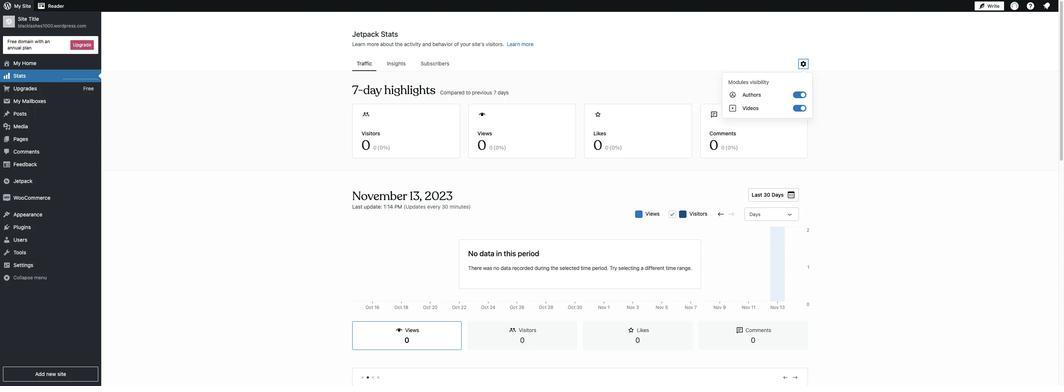 Task type: vqa. For each thing, say whether or not it's contained in the screenshot.
The inside "JETPACK STATS LEARN MORE ABOUT THE ACTIVITY AND BEHAVIOR OF YOUR SITE'S VISITORS. LEARN MORE"
yes



Task type: describe. For each thing, give the bounding box(es) containing it.
reader
[[48, 3, 64, 9]]

days inside button
[[772, 192, 784, 198]]

jetpack stats learn more about the activity and behavior of your site's visitors. learn more
[[352, 30, 533, 47]]

( for visitors 0 0 ( 0 %)
[[377, 144, 380, 151]]

13,
[[410, 189, 422, 204]]

last inside button
[[752, 192, 762, 198]]

nov 13
[[770, 305, 785, 310]]

plugins
[[13, 224, 31, 230]]

oct for oct 22
[[452, 305, 460, 310]]

blacklashes1000.wordpress.com
[[18, 23, 86, 29]]

oct for oct 28
[[539, 305, 546, 310]]

traffic link
[[352, 57, 376, 70]]

my mailboxes link
[[0, 95, 101, 107]]

nov for nov 7
[[685, 305, 693, 310]]

different
[[645, 265, 664, 271]]

there
[[468, 265, 482, 271]]

range.
[[677, 265, 692, 271]]

30 for last
[[764, 192, 770, 198]]

tools link
[[0, 246, 101, 259]]

visitors for visitors 0
[[519, 327, 536, 334]]

annual plan
[[7, 45, 32, 51]]

jetpack stats main content
[[102, 29, 1058, 386]]

last 30 days
[[752, 192, 784, 198]]

0 inside comments 0
[[751, 336, 755, 345]]

insights
[[387, 60, 406, 67]]

views for views
[[645, 211, 660, 217]]

16
[[374, 305, 379, 310]]

my home link
[[0, 57, 101, 69]]

pager controls element
[[353, 368, 808, 386]]

feedback link
[[0, 158, 101, 171]]

nov for nov 13
[[770, 305, 779, 310]]

oct 16
[[366, 305, 379, 310]]

jetpack
[[13, 178, 32, 184]]

0 horizontal spatial 1
[[608, 305, 610, 310]]

stats link
[[0, 69, 101, 82]]

my profile image
[[1010, 2, 1019, 10]]

visitors for visitors
[[689, 211, 707, 217]]

there was no data recorded during the selected time period. try selecting a different time range.
[[468, 265, 692, 271]]

update:
[[364, 204, 382, 210]]

100,000 2 1 0
[[792, 227, 809, 308]]

learn more link
[[507, 41, 533, 47]]

pages link
[[0, 133, 101, 145]]

pages
[[13, 136, 28, 142]]

my home
[[13, 60, 36, 66]]

previous
[[472, 89, 492, 95]]

%) for views 0 0 ( 0 %)
[[499, 144, 506, 151]]

30 inside 'november 13, 2023 last update: 1:14 pm (updates every 30 minutes)'
[[442, 204, 448, 210]]

13
[[780, 305, 785, 310]]

comments for comments
[[13, 148, 39, 155]]

1 horizontal spatial the
[[551, 265, 558, 271]]

minutes)
[[450, 204, 471, 210]]

highest hourly views 0 image
[[63, 74, 98, 79]]

1 vertical spatial data
[[501, 265, 511, 271]]

collapse menu
[[13, 275, 47, 281]]

1:14
[[384, 204, 393, 210]]

7-
[[352, 83, 363, 98]]

site inside my site link
[[22, 3, 31, 9]]

visitors 0
[[519, 327, 536, 345]]

9
[[723, 305, 726, 310]]

views for views 0
[[405, 327, 419, 334]]

no data in this period
[[468, 249, 539, 258]]

7-day highlights
[[352, 83, 436, 98]]

img image for woocommerce
[[3, 194, 10, 202]]

1 time from the left
[[581, 265, 591, 271]]

my mailboxes
[[13, 98, 46, 104]]

oct 22
[[452, 305, 466, 310]]

jetpack link
[[0, 175, 101, 187]]

add new site
[[35, 371, 66, 378]]

feedback
[[13, 161, 37, 167]]

visitors 0 0 ( 0 %)
[[361, 130, 390, 154]]

activity
[[404, 41, 421, 47]]

comments for comments 0
[[746, 327, 771, 334]]

( for comments 0 0 ( 0 %)
[[725, 144, 727, 151]]

day
[[363, 83, 382, 98]]

free domain with an annual plan
[[7, 39, 50, 51]]

subscribers
[[421, 60, 449, 67]]

with
[[35, 39, 44, 44]]

oct for oct 26
[[510, 305, 518, 310]]

behavior
[[432, 41, 453, 47]]

learn
[[352, 41, 365, 47]]

oct for oct 16
[[366, 305, 373, 310]]

1 inside the 100,000 2 1 0
[[807, 265, 809, 270]]

oct for oct 20
[[423, 305, 431, 310]]

title
[[28, 16, 39, 22]]

days button
[[745, 208, 799, 221]]

woocommerce link
[[0, 192, 101, 204]]

recorded
[[512, 265, 533, 271]]

highlights
[[384, 83, 436, 98]]

subscribers link
[[416, 57, 454, 70]]

100,000 for 100,000
[[792, 305, 809, 310]]

the inside jetpack stats learn more about the activity and behavior of your site's visitors. learn more
[[395, 41, 403, 47]]

my site
[[14, 3, 31, 9]]

0 inside visitors 0
[[520, 336, 525, 345]]

100,000 for 100,000 2 1 0
[[792, 227, 809, 233]]

nov 1
[[598, 305, 610, 310]]

none checkbox inside the jetpack stats main content
[[669, 211, 676, 218]]

22
[[461, 305, 466, 310]]

oct 28
[[539, 305, 553, 310]]

menu inside the jetpack stats main content
[[352, 57, 799, 71]]

media
[[13, 123, 28, 129]]

oct 18
[[394, 305, 408, 310]]

a
[[641, 265, 643, 271]]

visitors for visitors 0 0 ( 0 %)
[[361, 130, 380, 137]]

comments 0 0 ( 0 %)
[[709, 130, 738, 154]]

last inside 'november 13, 2023 last update: 1:14 pm (updates every 30 minutes)'
[[352, 204, 362, 210]]

likes 0
[[635, 327, 649, 345]]

5
[[665, 305, 668, 310]]

2 time from the left
[[666, 265, 676, 271]]

new
[[46, 371, 56, 378]]

days
[[498, 89, 509, 95]]

likes for likes 0 0 ( 0 %)
[[593, 130, 606, 137]]

views 0
[[405, 327, 419, 345]]

collapse
[[13, 275, 33, 281]]

oct 26
[[510, 305, 524, 310]]



Task type: locate. For each thing, give the bounding box(es) containing it.
nov for nov 1
[[598, 305, 606, 310]]

nov for nov 5
[[656, 305, 664, 310]]

more
[[367, 41, 379, 47]]

likes inside likes 0
[[637, 327, 649, 334]]

oct left 28
[[539, 305, 546, 310]]

1 vertical spatial img image
[[3, 194, 10, 202]]

menu
[[34, 275, 47, 281]]

this
[[504, 249, 516, 258]]

0 vertical spatial free
[[7, 39, 17, 44]]

the right during
[[551, 265, 558, 271]]

1 horizontal spatial views
[[477, 130, 492, 137]]

30 for oct
[[577, 305, 582, 310]]

6 nov from the left
[[742, 305, 750, 310]]

%) for visitors 0 0 ( 0 %)
[[383, 144, 390, 151]]

20
[[432, 305, 437, 310]]

0 vertical spatial 1
[[807, 265, 809, 270]]

0 vertical spatial days
[[772, 192, 784, 198]]

nov left 3 in the bottom right of the page
[[627, 305, 635, 310]]

site inside site title blacklashes1000.wordpress.com
[[18, 16, 27, 22]]

appearance link
[[0, 208, 101, 221]]

1 100,000 from the top
[[792, 227, 809, 233]]

4 ( from the left
[[725, 144, 727, 151]]

upgrade button
[[70, 40, 94, 50]]

0 vertical spatial last
[[752, 192, 762, 198]]

%) for comments 0 0 ( 0 %)
[[731, 144, 738, 151]]

my up posts
[[13, 98, 21, 104]]

compared
[[440, 89, 465, 95]]

reader link
[[34, 0, 67, 12]]

30
[[764, 192, 770, 198], [442, 204, 448, 210], [577, 305, 582, 310]]

0 inside the 100,000 2 1 0
[[807, 302, 809, 308]]

nov left 9
[[713, 305, 722, 310]]

( for views 0 0 ( 0 %)
[[493, 144, 496, 151]]

8 oct from the left
[[568, 305, 575, 310]]

period
[[518, 249, 539, 258]]

img image for jetpack
[[3, 177, 10, 185]]

to
[[466, 89, 471, 95]]

0 horizontal spatial last
[[352, 204, 362, 210]]

no
[[493, 265, 499, 271]]

manage your notifications image
[[1042, 1, 1051, 10]]

tooltip containing modules visibility
[[718, 69, 813, 118]]

comments inside comments 0 0 ( 0 %)
[[709, 130, 736, 137]]

november
[[352, 189, 407, 204]]

likes inside "likes 0 0 ( 0 %)"
[[593, 130, 606, 137]]

1 vertical spatial views
[[645, 211, 660, 217]]

views
[[477, 130, 492, 137], [645, 211, 660, 217], [405, 327, 419, 334]]

30 inside button
[[764, 192, 770, 198]]

oct 30
[[568, 305, 582, 310]]

1 horizontal spatial last
[[752, 192, 762, 198]]

2 vertical spatial 30
[[577, 305, 582, 310]]

data left in
[[479, 249, 494, 258]]

1 vertical spatial site
[[18, 16, 27, 22]]

1 horizontal spatial comments
[[709, 130, 736, 137]]

1 vertical spatial 7
[[694, 305, 697, 310]]

my for my home
[[13, 60, 21, 66]]

1 vertical spatial my
[[13, 60, 21, 66]]

time
[[581, 265, 591, 271], [666, 265, 676, 271]]

site
[[22, 3, 31, 9], [18, 16, 27, 22]]

plugins link
[[0, 221, 101, 234]]

views for views 0 0 ( 0 %)
[[477, 130, 492, 137]]

0 inside views 0
[[405, 336, 409, 345]]

oct left 26
[[510, 305, 518, 310]]

the right "about"
[[395, 41, 403, 47]]

4 %) from the left
[[731, 144, 738, 151]]

100,000 right 13
[[792, 305, 809, 310]]

2 img image from the top
[[3, 194, 10, 202]]

0 vertical spatial comments
[[709, 130, 736, 137]]

24
[[490, 305, 495, 310]]

1 vertical spatial last
[[352, 204, 362, 210]]

0 horizontal spatial 30
[[442, 204, 448, 210]]

0 vertical spatial data
[[479, 249, 494, 258]]

0 horizontal spatial the
[[395, 41, 403, 47]]

nov for nov 9
[[713, 305, 722, 310]]

nov 5
[[656, 305, 668, 310]]

oct for oct 18
[[394, 305, 402, 310]]

28
[[548, 305, 553, 310]]

30 right every
[[442, 204, 448, 210]]

comments link
[[0, 145, 101, 158]]

days up days dropdown button
[[772, 192, 784, 198]]

1 vertical spatial days
[[749, 211, 760, 217]]

2 horizontal spatial visitors
[[689, 211, 707, 217]]

1
[[807, 265, 809, 270], [608, 305, 610, 310]]

data right "no"
[[501, 265, 511, 271]]

0 vertical spatial img image
[[3, 177, 10, 185]]

None checkbox
[[669, 211, 676, 218]]

during
[[535, 265, 549, 271]]

1 horizontal spatial 7
[[694, 305, 697, 310]]

free up annual plan
[[7, 39, 17, 44]]

7 oct from the left
[[539, 305, 546, 310]]

last up days dropdown button
[[752, 192, 762, 198]]

free for free domain with an annual plan
[[7, 39, 17, 44]]

time left period.
[[581, 265, 591, 271]]

was
[[483, 265, 492, 271]]

1 horizontal spatial likes
[[637, 327, 649, 334]]

2 horizontal spatial views
[[645, 211, 660, 217]]

oct left the 24
[[481, 305, 489, 310]]

1 horizontal spatial free
[[83, 85, 94, 91]]

%) inside views 0 0 ( 0 %)
[[499, 144, 506, 151]]

(updates
[[404, 204, 426, 210]]

add new site link
[[3, 367, 98, 382]]

1 vertical spatial 30
[[442, 204, 448, 210]]

1 vertical spatial 1
[[608, 305, 610, 310]]

0 vertical spatial likes
[[593, 130, 606, 137]]

nov 11
[[742, 305, 755, 310]]

tooltip
[[718, 69, 813, 118]]

in
[[496, 249, 502, 258]]

previous image
[[782, 374, 789, 381]]

3 ( from the left
[[609, 144, 611, 151]]

nov right oct 30
[[598, 305, 606, 310]]

1 vertical spatial visitors
[[689, 211, 707, 217]]

1 vertical spatial free
[[83, 85, 94, 91]]

1 horizontal spatial 30
[[577, 305, 582, 310]]

2 100,000 from the top
[[792, 305, 809, 310]]

0 horizontal spatial data
[[479, 249, 494, 258]]

7 left days
[[493, 89, 496, 95]]

5 oct from the left
[[481, 305, 489, 310]]

30 left nov 1
[[577, 305, 582, 310]]

18
[[403, 305, 408, 310]]

0 vertical spatial views
[[477, 130, 492, 137]]

2 %) from the left
[[499, 144, 506, 151]]

2 horizontal spatial 30
[[764, 192, 770, 198]]

try
[[610, 265, 617, 271]]

my for my mailboxes
[[13, 98, 21, 104]]

2 nov from the left
[[627, 305, 635, 310]]

5 nov from the left
[[713, 305, 722, 310]]

( inside views 0 0 ( 0 %)
[[493, 144, 496, 151]]

learn more
[[507, 41, 533, 47]]

my site link
[[0, 0, 34, 12]]

img image inside jetpack link
[[3, 177, 10, 185]]

oct right 28
[[568, 305, 575, 310]]

site up title
[[22, 3, 31, 9]]

oct left 18
[[394, 305, 402, 310]]

my for my site
[[14, 3, 21, 9]]

1 horizontal spatial time
[[666, 265, 676, 271]]

26
[[519, 305, 524, 310]]

nov left "11"
[[742, 305, 750, 310]]

free
[[7, 39, 17, 44], [83, 85, 94, 91]]

pm
[[394, 204, 402, 210]]

2 vertical spatial views
[[405, 327, 419, 334]]

1 %) from the left
[[383, 144, 390, 151]]

0 vertical spatial 7
[[493, 89, 496, 95]]

oct 20
[[423, 305, 437, 310]]

0 horizontal spatial visitors
[[361, 130, 380, 137]]

nov 3
[[627, 305, 639, 310]]

3 oct from the left
[[423, 305, 431, 310]]

0
[[361, 137, 370, 154], [477, 137, 486, 154], [593, 137, 602, 154], [709, 137, 718, 154], [373, 144, 377, 151], [380, 144, 383, 151], [489, 144, 493, 151], [496, 144, 499, 151], [605, 144, 609, 151], [611, 144, 615, 151], [721, 144, 725, 151], [727, 144, 731, 151], [807, 302, 809, 308], [405, 336, 409, 345], [520, 336, 525, 345], [635, 336, 640, 345], [751, 336, 755, 345]]

write link
[[975, 0, 1004, 12]]

settings
[[13, 262, 33, 268]]

%) inside visitors 0 0 ( 0 %)
[[383, 144, 390, 151]]

last 30 days button
[[748, 188, 799, 202]]

0 vertical spatial visitors
[[361, 130, 380, 137]]

7 nov from the left
[[770, 305, 779, 310]]

views inside views 0 0 ( 0 %)
[[477, 130, 492, 137]]

appearance
[[13, 211, 42, 218]]

0 horizontal spatial likes
[[593, 130, 606, 137]]

oct left 20
[[423, 305, 431, 310]]

img image inside the woocommerce link
[[3, 194, 10, 202]]

0 vertical spatial site
[[22, 3, 31, 9]]

oct for oct 30
[[568, 305, 575, 310]]

2 vertical spatial comments
[[746, 327, 771, 334]]

1 ( from the left
[[377, 144, 380, 151]]

1 horizontal spatial days
[[772, 192, 784, 198]]

nov for nov 3
[[627, 305, 635, 310]]

days inside dropdown button
[[749, 211, 760, 217]]

menu
[[352, 57, 799, 71]]

1 nov from the left
[[598, 305, 606, 310]]

data
[[479, 249, 494, 258], [501, 265, 511, 271]]

comments for comments 0 0 ( 0 %)
[[709, 130, 736, 137]]

%) inside "likes 0 0 ( 0 %)"
[[615, 144, 622, 151]]

views 0 0 ( 0 %)
[[477, 130, 506, 154]]

2 ( from the left
[[493, 144, 496, 151]]

oct 24
[[481, 305, 495, 310]]

visitors inside visitors 0 0 ( 0 %)
[[361, 130, 380, 137]]

0 vertical spatial 30
[[764, 192, 770, 198]]

add
[[35, 371, 45, 378]]

likes for likes 0
[[637, 327, 649, 334]]

1 vertical spatial likes
[[637, 327, 649, 334]]

views inside views 0
[[405, 327, 419, 334]]

november 13, 2023 last update: 1:14 pm (updates every 30 minutes)
[[352, 189, 471, 210]]

2 horizontal spatial comments
[[746, 327, 771, 334]]

100,000 down days dropdown button
[[792, 227, 809, 233]]

selected
[[560, 265, 579, 271]]

days down last 30 days
[[749, 211, 760, 217]]

an
[[45, 39, 50, 44]]

settings link
[[0, 259, 101, 272]]

next image
[[792, 374, 799, 381]]

likes 0 0 ( 0 %)
[[593, 130, 622, 154]]

( inside comments 0 0 ( 0 %)
[[725, 144, 727, 151]]

30 up days dropdown button
[[764, 192, 770, 198]]

( for likes 0 0 ( 0 %)
[[609, 144, 611, 151]]

1 oct from the left
[[366, 305, 373, 310]]

6 oct from the left
[[510, 305, 518, 310]]

1 vertical spatial the
[[551, 265, 558, 271]]

nov left 13
[[770, 305, 779, 310]]

nov
[[598, 305, 606, 310], [627, 305, 635, 310], [656, 305, 664, 310], [685, 305, 693, 310], [713, 305, 722, 310], [742, 305, 750, 310], [770, 305, 779, 310]]

visibility
[[750, 79, 769, 85]]

4 nov from the left
[[685, 305, 693, 310]]

0 horizontal spatial views
[[405, 327, 419, 334]]

site's
[[472, 41, 484, 47]]

likes
[[593, 130, 606, 137], [637, 327, 649, 334]]

0 horizontal spatial days
[[749, 211, 760, 217]]

0 inside likes 0
[[635, 336, 640, 345]]

help image
[[1026, 1, 1035, 10]]

nov 7
[[685, 305, 697, 310]]

insights link
[[382, 57, 410, 70]]

site left title
[[18, 16, 27, 22]]

free down highest hourly views 0 image
[[83, 85, 94, 91]]

collapse menu link
[[0, 272, 101, 284]]

1 vertical spatial 100,000
[[792, 305, 809, 310]]

1 horizontal spatial visitors
[[519, 327, 536, 334]]

3 %) from the left
[[615, 144, 622, 151]]

oct left 22
[[452, 305, 460, 310]]

my left the 'reader' link
[[14, 3, 21, 9]]

4 oct from the left
[[452, 305, 460, 310]]

img image left woocommerce
[[3, 194, 10, 202]]

7 left nov 9
[[694, 305, 697, 310]]

1 horizontal spatial 1
[[807, 265, 809, 270]]

img image
[[3, 177, 10, 185], [3, 194, 10, 202]]

0 horizontal spatial 7
[[493, 89, 496, 95]]

nov for nov 11
[[742, 305, 750, 310]]

( inside "likes 0 0 ( 0 %)"
[[609, 144, 611, 151]]

of
[[454, 41, 459, 47]]

2 vertical spatial my
[[13, 98, 21, 104]]

free inside free domain with an annual plan
[[7, 39, 17, 44]]

1 img image from the top
[[3, 177, 10, 185]]

nov left the 5
[[656, 305, 664, 310]]

site
[[57, 371, 66, 378]]

2 vertical spatial visitors
[[519, 327, 536, 334]]

0 vertical spatial the
[[395, 41, 403, 47]]

0 horizontal spatial comments
[[13, 148, 39, 155]]

upgrades
[[13, 85, 37, 91]]

time left range.
[[666, 265, 676, 271]]

3 nov from the left
[[656, 305, 664, 310]]

2 oct from the left
[[394, 305, 402, 310]]

oct for oct 24
[[481, 305, 489, 310]]

0 vertical spatial my
[[14, 3, 21, 9]]

last left update:
[[352, 204, 362, 210]]

1 vertical spatial comments
[[13, 148, 39, 155]]

comments
[[709, 130, 736, 137], [13, 148, 39, 155], [746, 327, 771, 334]]

free for free
[[83, 85, 94, 91]]

tools
[[13, 249, 26, 256]]

my
[[14, 3, 21, 9], [13, 60, 21, 66], [13, 98, 21, 104]]

menu containing traffic
[[352, 57, 799, 71]]

0 horizontal spatial free
[[7, 39, 17, 44]]

days
[[772, 192, 784, 198], [749, 211, 760, 217]]

about
[[380, 41, 394, 47]]

( inside visitors 0 0 ( 0 %)
[[377, 144, 380, 151]]

my left home
[[13, 60, 21, 66]]

1 horizontal spatial data
[[501, 265, 511, 271]]

(
[[377, 144, 380, 151], [493, 144, 496, 151], [609, 144, 611, 151], [725, 144, 727, 151]]

%) for likes 0 0 ( 0 %)
[[615, 144, 622, 151]]

nov right the 5
[[685, 305, 693, 310]]

modules
[[728, 79, 748, 85]]

your
[[460, 41, 471, 47]]

authors
[[742, 92, 761, 98]]

%) inside comments 0 0 ( 0 %)
[[731, 144, 738, 151]]

img image left jetpack
[[3, 177, 10, 185]]

0 vertical spatial 100,000
[[792, 227, 809, 233]]

oct left 16
[[366, 305, 373, 310]]

0 horizontal spatial time
[[581, 265, 591, 271]]



